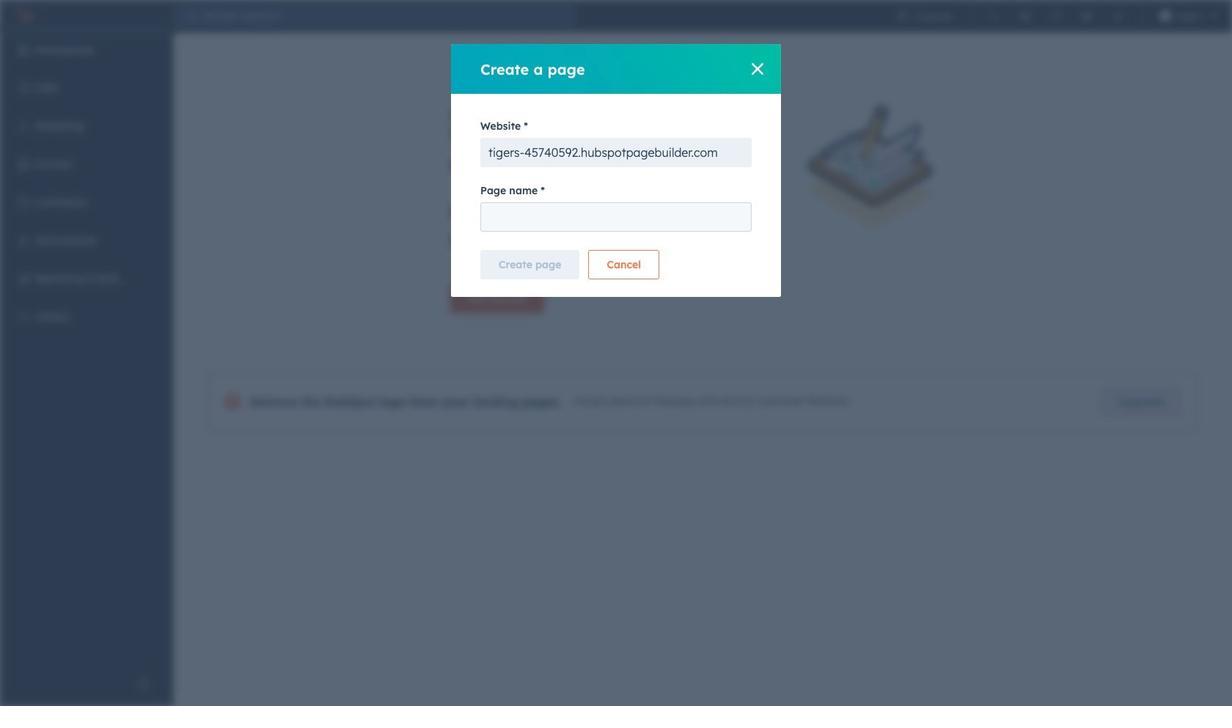 Task type: locate. For each thing, give the bounding box(es) containing it.
None text field
[[480, 202, 752, 232]]

howard n/a image
[[1159, 10, 1171, 22]]

close image
[[752, 63, 763, 75]]

0 horizontal spatial menu
[[0, 32, 173, 670]]

dialog
[[451, 44, 781, 297]]

menu
[[887, 0, 1223, 32], [0, 32, 173, 670]]



Task type: describe. For each thing, give the bounding box(es) containing it.
Search HubSpot search field
[[197, 4, 576, 28]]

1 horizontal spatial menu
[[887, 0, 1223, 32]]

marketplaces image
[[1019, 10, 1031, 22]]

settings image
[[1081, 10, 1092, 22]]

help image
[[1050, 10, 1062, 22]]

notifications image
[[1111, 10, 1123, 22]]



Task type: vqa. For each thing, say whether or not it's contained in the screenshot.
on in the Organize how your team logs activities by providing custom meeting and call types. Use these custom activity types to report on which calls and meetings are most successful in your sales process.
no



